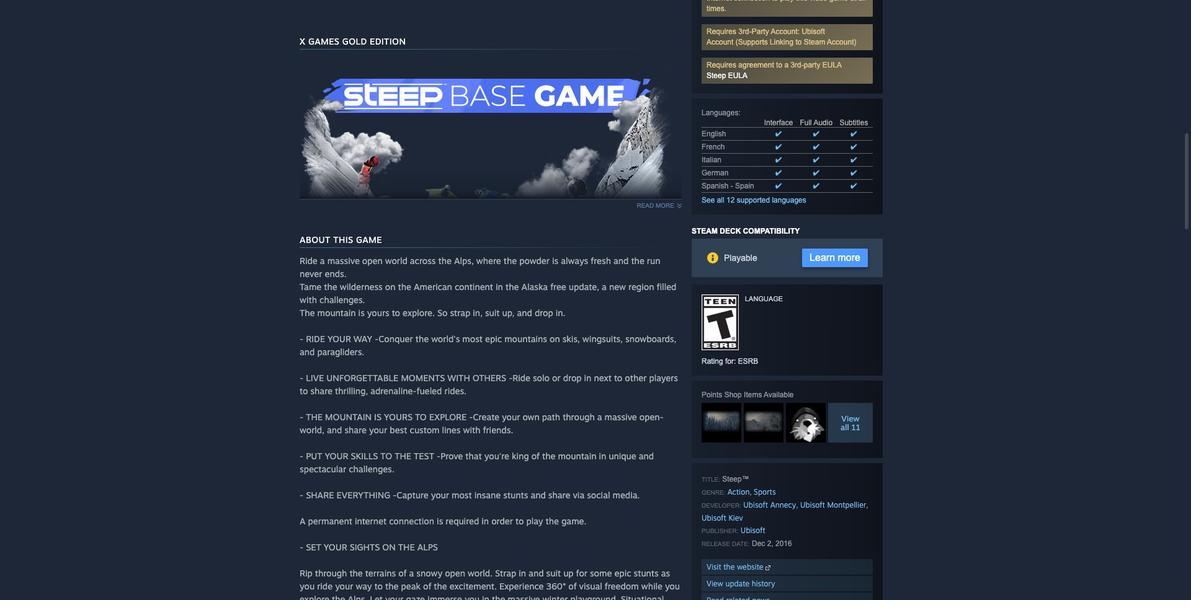 Task type: locate. For each thing, give the bounding box(es) containing it.
to down live at the left bottom of the page
[[300, 386, 308, 396]]

eula right 'party'
[[822, 61, 842, 69]]

powder
[[519, 256, 550, 266]]

and down mountain
[[327, 425, 342, 435]]

history
[[752, 579, 775, 589]]

to left play
[[515, 516, 524, 527]]

to inside ride a massive open world across the alps, where the powder is always fresh and the run never ends. tame the wilderness on the american continent in the alaska free update, a new region filled with challenges. the mountain is yours to explore. so strap in, suit up, and drop in.
[[392, 308, 400, 318]]

0 vertical spatial is
[[552, 256, 558, 266]]

a down next
[[597, 412, 602, 422]]

1 horizontal spatial 3rd-
[[791, 61, 804, 69]]

drop
[[535, 308, 553, 318], [563, 373, 582, 383]]

free
[[550, 282, 566, 292]]

your up the paragliders.
[[328, 334, 351, 344]]

the inside - ride your way -conquer the world's most epic mountains on skis, wingsuits, snowboards, and paragliders.
[[415, 334, 429, 344]]

run
[[647, 256, 660, 266]]

2016
[[775, 540, 792, 548]]

ride
[[300, 256, 317, 266], [513, 373, 530, 383]]

you
[[300, 581, 315, 592], [665, 581, 680, 592], [465, 594, 480, 601]]

0 horizontal spatial steam
[[692, 227, 718, 236]]

a left new on the top right of the page
[[602, 282, 607, 292]]

1 vertical spatial eula
[[728, 71, 748, 80]]

requires up account (supports at the top
[[707, 27, 736, 36]]

0 vertical spatial massive
[[327, 256, 360, 266]]

view inside view all 11
[[841, 414, 860, 424]]

11
[[851, 422, 860, 432]]

1 horizontal spatial view
[[841, 414, 860, 424]]

1 horizontal spatial all
[[841, 422, 849, 432]]

all
[[717, 196, 724, 205], [841, 422, 849, 432]]

0 horizontal spatial mountain
[[317, 308, 356, 318]]

0 horizontal spatial massive
[[327, 256, 360, 266]]

drop inside ride a massive open world across the alps, where the powder is always fresh and the run never ends. tame the wilderness on the american continent in the alaska free update, a new region filled with challenges. the mountain is yours to explore. so strap in, suit up, and drop in.
[[535, 308, 553, 318]]

0 horizontal spatial ,
[[750, 488, 752, 497]]

steam down account: ubisoft
[[804, 38, 825, 47]]

requires inside requires agreement to a 3rd-party eula steep eula
[[707, 61, 736, 69]]

share down mountain
[[345, 425, 367, 435]]

via
[[573, 490, 585, 501]]

massive inside rip through the terrains of a snowy open world. strap in and suit up for some epic stunts as you ride your way to the peak of the excitement. experience 360° of visual freedom while you explore the alps. let your gaze immerse you in the massive winter playground. situation
[[508, 594, 540, 601]]

you down as
[[665, 581, 680, 592]]

- left the ride
[[300, 334, 303, 344]]

ubisoft up the publisher:
[[702, 514, 726, 523]]

visual
[[579, 581, 602, 592]]

1 horizontal spatial on
[[550, 334, 560, 344]]

is left yours
[[358, 308, 365, 318]]

montpellier
[[827, 501, 866, 510]]

3rd- inside requires agreement to a 3rd-party eula steep eula
[[791, 61, 804, 69]]

open inside ride a massive open world across the alps, where the powder is always fresh and the run never ends. tame the wilderness on the american continent in the alaska free update, a new region filled with challenges. the mountain is yours to explore. so strap in, suit up, and drop in.
[[362, 256, 383, 266]]

your up a permanent internet connection is required in order to play the game.
[[431, 490, 449, 501]]

mountains
[[504, 334, 547, 344]]

1 vertical spatial all
[[841, 422, 849, 432]]

skills
[[351, 451, 378, 462]]

0 horizontal spatial 3rd-
[[738, 27, 752, 36]]

1 vertical spatial massive
[[605, 412, 637, 422]]

1 horizontal spatial to
[[415, 412, 427, 422]]

-
[[731, 182, 733, 190], [300, 334, 303, 344], [375, 334, 379, 344], [300, 373, 303, 383], [509, 373, 513, 383], [300, 412, 303, 422], [469, 412, 473, 422], [300, 451, 303, 462], [437, 451, 441, 462], [300, 490, 303, 501], [393, 490, 397, 501], [300, 542, 303, 553]]

0 vertical spatial through
[[563, 412, 595, 422]]

- left spain
[[731, 182, 733, 190]]

your inside - ride your way -conquer the world's most epic mountains on skis, wingsuits, snowboards, and paragliders.
[[328, 334, 351, 344]]

requires up steep
[[707, 61, 736, 69]]

with inside ride a massive open world across the alps, where the powder is always fresh and the run never ends. tame the wilderness on the american continent in the alaska free update, a new region filled with challenges. the mountain is yours to explore. so strap in, suit up, and drop in.
[[300, 295, 317, 305]]

fueled
[[417, 386, 442, 396]]

0 horizontal spatial is
[[358, 308, 365, 318]]

steep
[[707, 71, 726, 80]]

to inside the requires 3rd-party account: ubisoft account (supports linking to steam account)
[[796, 38, 802, 47]]

points
[[702, 391, 722, 400]]

0 vertical spatial the
[[306, 412, 323, 422]]

the down ride
[[332, 594, 345, 601]]

steep™
[[722, 475, 749, 484]]

to inside requires agreement to a 3rd-party eula steep eula
[[776, 61, 782, 69]]

1 horizontal spatial open
[[445, 568, 465, 579]]

0 vertical spatial mountain
[[317, 308, 356, 318]]

most down in,
[[462, 334, 483, 344]]

ends.
[[325, 269, 347, 279]]

a inside rip through the terrains of a snowy open world. strap in and suit up for some epic stunts as you ride your way to the peak of the excitement. experience 360° of visual freedom while you explore the alps. let your gaze immerse you in the massive winter playground. situation
[[409, 568, 414, 579]]

the right the king
[[542, 451, 555, 462]]

friends.
[[483, 425, 513, 435]]

a up peak
[[409, 568, 414, 579]]

rating
[[702, 357, 723, 366]]

french
[[702, 143, 725, 151]]

esrb
[[738, 357, 758, 366]]

for:
[[725, 357, 736, 366]]

0 vertical spatial your
[[328, 334, 351, 344]]

world,
[[300, 425, 324, 435]]

the
[[306, 412, 323, 422], [395, 451, 411, 462], [398, 542, 415, 553]]

rip
[[300, 568, 313, 579]]

italian
[[702, 156, 721, 164]]

1 vertical spatial steam
[[692, 227, 718, 236]]

live
[[306, 373, 324, 383]]

the inside the - put your skills to the test -prove that you're king of the mountain in unique and spectacular challenges.
[[542, 451, 555, 462]]

0 vertical spatial 3rd-
[[738, 27, 752, 36]]

0 vertical spatial all
[[717, 196, 724, 205]]

drop inside - live unforgettable moments with others -ride solo or drop in next to other players to share thrilling, adrenaline-fueled rides.
[[563, 373, 582, 383]]

your up friends.
[[502, 412, 520, 422]]

game
[[356, 234, 382, 245]]

a down linking
[[784, 61, 789, 69]]

massive inside - the mountain is yours to explore -create your own path through a massive open- world, and share your best custom lines with friends.
[[605, 412, 637, 422]]

moments
[[401, 373, 445, 383]]

2 requires from the top
[[707, 61, 736, 69]]

test
[[414, 451, 434, 462]]

german
[[702, 169, 729, 177]]

0 horizontal spatial suit
[[485, 308, 500, 318]]

way
[[354, 334, 372, 344]]

0 vertical spatial eula
[[822, 61, 842, 69]]

game.
[[561, 516, 586, 527]]

to inside rip through the terrains of a snowy open world. strap in and suit up for some epic stunts as you ride your way to the peak of the excitement. experience 360° of visual freedom while you explore the alps. let your gaze immerse you in the massive winter playground. situation
[[374, 581, 383, 592]]

that
[[465, 451, 482, 462]]

1 vertical spatial 3rd-
[[791, 61, 804, 69]]

you down rip
[[300, 581, 315, 592]]

never
[[300, 269, 322, 279]]

epic inside - ride your way -conquer the world's most epic mountains on skis, wingsuits, snowboards, and paragliders.
[[485, 334, 502, 344]]

see all 12 supported languages link
[[702, 196, 806, 205]]

see
[[702, 196, 715, 205]]

massive up the ends.
[[327, 256, 360, 266]]

in
[[496, 282, 503, 292], [584, 373, 591, 383], [599, 451, 606, 462], [482, 516, 489, 527], [519, 568, 526, 579], [482, 594, 489, 601]]

to right the agreement on the right top of the page
[[776, 61, 782, 69]]

a up never
[[320, 256, 325, 266]]

and right fresh
[[613, 256, 629, 266]]

as
[[661, 568, 670, 579]]

:surpbeaver: image
[[786, 403, 826, 443]]

view for all
[[841, 414, 860, 424]]

the inside the - put your skills to the test -prove that you're king of the mountain in unique and spectacular challenges.
[[395, 451, 411, 462]]

for
[[576, 568, 588, 579]]

the left "world's"
[[415, 334, 429, 344]]

massive left the open-
[[605, 412, 637, 422]]

date:
[[732, 541, 750, 548]]

1 vertical spatial ride
[[513, 373, 530, 383]]

on left skis,
[[550, 334, 560, 344]]

0 vertical spatial share
[[310, 386, 332, 396]]

0 horizontal spatial share
[[310, 386, 332, 396]]

the left run
[[631, 256, 644, 266]]

0 horizontal spatial to
[[380, 451, 392, 462]]

2 vertical spatial massive
[[508, 594, 540, 601]]

share down live at the left bottom of the page
[[310, 386, 332, 396]]

the up immerse
[[434, 581, 447, 592]]

mountain up via
[[558, 451, 596, 462]]

stunts
[[503, 490, 528, 501], [634, 568, 659, 579]]

0 vertical spatial with
[[300, 295, 317, 305]]

and right the unique
[[639, 451, 654, 462]]

way
[[356, 581, 372, 592]]

view for update
[[707, 579, 723, 589]]

- left set
[[300, 542, 303, 553]]

of
[[531, 451, 540, 462], [398, 568, 407, 579], [423, 581, 431, 592], [568, 581, 577, 592]]

mountain right "the" at the bottom
[[317, 308, 356, 318]]

full
[[800, 118, 812, 127]]

your inside the - put your skills to the test -prove that you're king of the mountain in unique and spectacular challenges.
[[325, 451, 348, 462]]

0 horizontal spatial with
[[300, 295, 317, 305]]

epic
[[485, 334, 502, 344], [614, 568, 631, 579]]

requires inside the requires 3rd-party account: ubisoft account (supports linking to steam account)
[[707, 27, 736, 36]]

epic up freedom at the bottom of the page
[[614, 568, 631, 579]]

on down world
[[385, 282, 395, 292]]

0 horizontal spatial epic
[[485, 334, 502, 344]]

languages
[[702, 109, 738, 117]]

2 vertical spatial your
[[324, 542, 347, 553]]

1 vertical spatial is
[[358, 308, 365, 318]]

x games gold edition
[[300, 36, 406, 47]]

all inside view all 11
[[841, 422, 849, 432]]

0 vertical spatial ride
[[300, 256, 317, 266]]

1 horizontal spatial mountain
[[558, 451, 596, 462]]

a inside requires agreement to a 3rd-party eula steep eula
[[784, 61, 789, 69]]

with inside - the mountain is yours to explore -create your own path through a massive open- world, and share your best custom lines with friends.
[[463, 425, 480, 435]]

most
[[462, 334, 483, 344], [452, 490, 472, 501]]

0 vertical spatial epic
[[485, 334, 502, 344]]

1 horizontal spatial drop
[[563, 373, 582, 383]]

ubisoft montpellier link
[[800, 501, 866, 510]]

1 vertical spatial with
[[463, 425, 480, 435]]

website
[[737, 563, 763, 572]]

your right let
[[385, 594, 403, 601]]

0 vertical spatial most
[[462, 334, 483, 344]]

in left next
[[584, 373, 591, 383]]

to right skills at the bottom of page
[[380, 451, 392, 462]]

american
[[414, 282, 452, 292]]

new
[[609, 282, 626, 292]]

most left insane
[[452, 490, 472, 501]]

2 horizontal spatial massive
[[605, 412, 637, 422]]

with up "the" at the bottom
[[300, 295, 317, 305]]

0 horizontal spatial through
[[315, 568, 347, 579]]

1 vertical spatial to
[[380, 451, 392, 462]]

to inside - the mountain is yours to explore -create your own path through a massive open- world, and share your best custom lines with friends.
[[415, 412, 427, 422]]

- up connection
[[393, 490, 397, 501]]

available
[[764, 391, 794, 400]]

conquer
[[379, 334, 413, 344]]

0 horizontal spatial all
[[717, 196, 724, 205]]

1 horizontal spatial steam
[[804, 38, 825, 47]]

0 vertical spatial suit
[[485, 308, 500, 318]]

requires for requires 3rd-party account: ubisoft account (supports linking to steam account)
[[707, 27, 736, 36]]

and down the ride
[[300, 347, 315, 357]]

the right where
[[504, 256, 517, 266]]

to up custom
[[415, 412, 427, 422]]

the up world,
[[306, 412, 323, 422]]

0 vertical spatial open
[[362, 256, 383, 266]]

through right path
[[563, 412, 595, 422]]

1 vertical spatial view
[[707, 579, 723, 589]]

all left 12
[[717, 196, 724, 205]]

your right set
[[324, 542, 347, 553]]

1 vertical spatial most
[[452, 490, 472, 501]]

0 horizontal spatial ride
[[300, 256, 317, 266]]

stunts right insane
[[503, 490, 528, 501]]

0 horizontal spatial drop
[[535, 308, 553, 318]]

1 horizontal spatial through
[[563, 412, 595, 422]]

play
[[526, 516, 543, 527]]

terrains
[[365, 568, 396, 579]]

1 horizontal spatial stunts
[[634, 568, 659, 579]]

0 vertical spatial stunts
[[503, 490, 528, 501]]

1 vertical spatial on
[[550, 334, 560, 344]]

mountain
[[325, 412, 372, 422]]

1 vertical spatial challenges.
[[349, 464, 394, 475]]

1 vertical spatial through
[[315, 568, 347, 579]]

and up play
[[531, 490, 546, 501]]

is left required
[[437, 516, 443, 527]]

challenges. inside the - put your skills to the test -prove that you're king of the mountain in unique and spectacular challenges.
[[349, 464, 394, 475]]

the left test
[[395, 451, 411, 462]]

0 vertical spatial steam
[[804, 38, 825, 47]]

the right on
[[398, 542, 415, 553]]

0 horizontal spatial stunts
[[503, 490, 528, 501]]

of inside the - put your skills to the test -prove that you're king of the mountain in unique and spectacular challenges.
[[531, 451, 540, 462]]

challenges. down skills at the bottom of page
[[349, 464, 394, 475]]

1 vertical spatial requires
[[707, 61, 736, 69]]

suit inside ride a massive open world across the alps, where the powder is always fresh and the run never ends. tame the wilderness on the american continent in the alaska free update, a new region filled with challenges. the mountain is yours to explore. so strap in, suit up, and drop in.
[[485, 308, 500, 318]]

and right up,
[[517, 308, 532, 318]]

1 horizontal spatial is
[[437, 516, 443, 527]]

steep eula link
[[707, 71, 748, 80]]

party
[[752, 27, 769, 36]]

ride up never
[[300, 256, 317, 266]]

1 horizontal spatial ride
[[513, 373, 530, 383]]

1 vertical spatial stunts
[[634, 568, 659, 579]]

drop right or
[[563, 373, 582, 383]]

on inside ride a massive open world across the alps, where the powder is always fresh and the run never ends. tame the wilderness on the american continent in the alaska free update, a new region filled with challenges. the mountain is yours to explore. so strap in, suit up, and drop in.
[[385, 282, 395, 292]]

1 horizontal spatial with
[[463, 425, 480, 435]]

0 vertical spatial on
[[385, 282, 395, 292]]

1 horizontal spatial suit
[[546, 568, 561, 579]]

1 vertical spatial your
[[325, 451, 348, 462]]

massive down experience
[[508, 594, 540, 601]]

ride inside - live unforgettable moments with others -ride solo or drop in next to other players to share thrilling, adrenaline-fueled rides.
[[513, 373, 530, 383]]

of right the king
[[531, 451, 540, 462]]

the for - set your sights on the alps
[[398, 542, 415, 553]]

- left live at the left bottom of the page
[[300, 373, 303, 383]]

the down world
[[398, 282, 411, 292]]

- right others
[[509, 373, 513, 383]]

while
[[641, 581, 662, 592]]

2 horizontal spatial you
[[665, 581, 680, 592]]

winter
[[543, 594, 568, 601]]

epic left "mountains"
[[485, 334, 502, 344]]

1 vertical spatial the
[[395, 451, 411, 462]]

stunts inside rip through the terrains of a snowy open world. strap in and suit up for some epic stunts as you ride your way to the peak of the excitement. experience 360° of visual freedom while you explore the alps. let your gaze immerse you in the massive winter playground. situation
[[634, 568, 659, 579]]

2 vertical spatial the
[[398, 542, 415, 553]]

2 horizontal spatial ,
[[866, 501, 868, 510]]

tame
[[300, 282, 321, 292]]

2 horizontal spatial share
[[548, 490, 570, 501]]

massive inside ride a massive open world across the alps, where the powder is always fresh and the run never ends. tame the wilderness on the american continent in the alaska free update, a new region filled with challenges. the mountain is yours to explore. so strap in, suit up, and drop in.
[[327, 256, 360, 266]]

challenges. inside ride a massive open world across the alps, where the powder is always fresh and the run never ends. tame the wilderness on the american continent in the alaska free update, a new region filled with challenges. the mountain is yours to explore. so strap in, suit up, and drop in.
[[320, 295, 365, 305]]

deck
[[720, 227, 741, 236]]

steam inside the requires 3rd-party account: ubisoft account (supports linking to steam account)
[[804, 38, 825, 47]]

always
[[561, 256, 588, 266]]

wilderness
[[340, 282, 383, 292]]

3rd- down linking
[[791, 61, 804, 69]]

title: steep™ genre: action , sports developer: ubisoft annecy , ubisoft montpellier , ubisoft kiev publisher: ubisoft release date: dec 2, 2016
[[702, 475, 868, 548]]

1 vertical spatial share
[[345, 425, 367, 435]]

yours
[[367, 308, 389, 318]]

drop left in.
[[535, 308, 553, 318]]

1 horizontal spatial epic
[[614, 568, 631, 579]]

points shop items available
[[702, 391, 794, 400]]

share
[[310, 386, 332, 396], [345, 425, 367, 435], [548, 490, 570, 501]]

1 vertical spatial open
[[445, 568, 465, 579]]

in inside the - put your skills to the test -prove that you're king of the mountain in unique and spectacular challenges.
[[599, 451, 606, 462]]

1 vertical spatial suit
[[546, 568, 561, 579]]

1 vertical spatial epic
[[614, 568, 631, 579]]

0 horizontal spatial on
[[385, 282, 395, 292]]

1 vertical spatial drop
[[563, 373, 582, 383]]

eula down the agreement on the right top of the page
[[728, 71, 748, 80]]

steam left deck
[[692, 227, 718, 236]]

0 horizontal spatial open
[[362, 256, 383, 266]]

1 vertical spatial mountain
[[558, 451, 596, 462]]

your for put
[[325, 451, 348, 462]]

on
[[382, 542, 396, 553]]

1 requires from the top
[[707, 27, 736, 36]]

stunts up while
[[634, 568, 659, 579]]

1 horizontal spatial massive
[[508, 594, 540, 601]]

in up experience
[[519, 568, 526, 579]]

read
[[637, 202, 654, 209]]

0 horizontal spatial view
[[707, 579, 723, 589]]

- left put
[[300, 451, 303, 462]]

mountain inside the - put your skills to the test -prove that you're king of the mountain in unique and spectacular challenges.
[[558, 451, 596, 462]]

misty mountains image
[[744, 403, 784, 433]]

ride left solo
[[513, 373, 530, 383]]

next
[[594, 373, 612, 383]]

ride a massive open world across the alps, where the powder is always fresh and the run never ends. tame the wilderness on the american continent in the alaska free update, a new region filled with challenges. the mountain is yours to explore. so strap in, suit up, and drop in.
[[300, 256, 676, 318]]

0 vertical spatial view
[[841, 414, 860, 424]]

✔
[[775, 130, 782, 138], [813, 130, 819, 138], [851, 130, 857, 138], [775, 143, 782, 151], [813, 143, 819, 151], [851, 143, 857, 151], [775, 156, 782, 164], [813, 156, 819, 164], [851, 156, 857, 164], [775, 169, 782, 177], [813, 169, 819, 177], [851, 169, 857, 177], [775, 182, 782, 190], [813, 182, 819, 190], [851, 182, 857, 190]]

and up experience
[[529, 568, 544, 579]]

fresh
[[591, 256, 611, 266]]

all for see
[[717, 196, 724, 205]]

through up ride
[[315, 568, 347, 579]]

3rd- up account (supports at the top
[[738, 27, 752, 36]]

visit the website
[[707, 563, 766, 572]]

0 vertical spatial to
[[415, 412, 427, 422]]

view down visit
[[707, 579, 723, 589]]

0 vertical spatial challenges.
[[320, 295, 365, 305]]

in right continent
[[496, 282, 503, 292]]

custom
[[410, 425, 440, 435]]

0 vertical spatial drop
[[535, 308, 553, 318]]

explore
[[300, 594, 329, 601]]

ride
[[317, 581, 333, 592]]

0 vertical spatial requires
[[707, 27, 736, 36]]

your for ride
[[328, 334, 351, 344]]

open up excitement.
[[445, 568, 465, 579]]

1 horizontal spatial share
[[345, 425, 367, 435]]



Task type: vqa. For each thing, say whether or not it's contained in the screenshot.
with inside - THE MOUNTAIN IS YOURS TO EXPLORE -CREATE YOUR OWN PATH THROUGH A MASSIVE OPEN- WORLD, AND SHARE YOUR BEST CUSTOM LINES WITH FRIENDS.
yes



Task type: describe. For each thing, give the bounding box(es) containing it.
your up alps.
[[335, 581, 353, 592]]

your down the is on the left
[[369, 425, 387, 435]]

to right next
[[614, 373, 622, 383]]

experience
[[499, 581, 544, 592]]

all for view
[[841, 422, 849, 432]]

thrilling,
[[335, 386, 368, 396]]

- right explore
[[469, 412, 473, 422]]

english
[[702, 130, 726, 138]]

3rd- inside the requires 3rd-party account: ubisoft account (supports linking to steam account)
[[738, 27, 752, 36]]

playground.
[[570, 594, 618, 601]]

others
[[473, 373, 506, 383]]

suit inside rip through the terrains of a snowy open world. strap in and suit up for some epic stunts as you ride your way to the peak of the excitement. experience 360° of visual freedom while you explore the alps. let your gaze immerse you in the massive winter playground. situation
[[546, 568, 561, 579]]

linking
[[770, 38, 793, 47]]

requires for requires agreement to a 3rd-party eula steep eula
[[707, 61, 736, 69]]

alaska
[[521, 282, 548, 292]]

open inside rip through the terrains of a snowy open world. strap in and suit up for some epic stunts as you ride your way to the peak of the excitement. experience 360° of visual freedom while you explore the alps. let your gaze immerse you in the massive winter playground. situation
[[445, 568, 465, 579]]

ubisoft link
[[741, 526, 765, 535]]

a inside - the mountain is yours to explore -create your own path through a massive open- world, and share your best custom lines with friends.
[[597, 412, 602, 422]]

2,
[[767, 540, 773, 548]]

with
[[447, 373, 470, 383]]

rip through the terrains of a snowy open world. strap in and suit up for some epic stunts as you ride your way to the peak of the excitement. experience 360° of visual freedom while you explore the alps. let your gaze immerse you in the massive winter playground. situation
[[300, 568, 680, 601]]

learn more
[[810, 252, 860, 263]]

the right play
[[546, 516, 559, 527]]

create
[[473, 412, 499, 422]]

explore.
[[403, 308, 435, 318]]

the down the ends.
[[324, 282, 337, 292]]

in left order
[[482, 516, 489, 527]]

in inside ride a massive open world across the alps, where the powder is always fresh and the run never ends. tame the wilderness on the american continent in the alaska free update, a new region filled with challenges. the mountain is yours to explore. so strap in, suit up, and drop in.
[[496, 282, 503, 292]]

this
[[333, 234, 353, 245]]

account)
[[827, 38, 856, 47]]

players
[[649, 373, 678, 383]]

games
[[308, 36, 340, 47]]

party
[[804, 61, 820, 69]]

world
[[385, 256, 407, 266]]

- up world,
[[300, 412, 303, 422]]

king
[[512, 451, 529, 462]]

best
[[390, 425, 407, 435]]

2 vertical spatial share
[[548, 490, 570, 501]]

in inside - live unforgettable moments with others -ride solo or drop in next to other players to share thrilling, adrenaline-fueled rides.
[[584, 373, 591, 383]]

alps,
[[454, 256, 474, 266]]

to inside the - put your skills to the test -prove that you're king of the mountain in unique and spectacular challenges.
[[380, 451, 392, 462]]

and inside - the mountain is yours to explore -create your own path through a massive open- world, and share your best custom lines with friends.
[[327, 425, 342, 435]]

developer:
[[702, 502, 741, 509]]

yours
[[384, 412, 413, 422]]

annecy
[[770, 501, 796, 510]]

the right visit
[[724, 563, 735, 572]]

through inside rip through the terrains of a snowy open world. strap in and suit up for some epic stunts as you ride your way to the peak of the excitement. experience 360° of visual freedom while you explore the alps. let your gaze immerse you in the massive winter playground. situation
[[315, 568, 347, 579]]

rating for: esrb
[[702, 357, 758, 366]]

explore
[[429, 412, 467, 422]]

rides.
[[444, 386, 467, 396]]

of up peak
[[398, 568, 407, 579]]

continent
[[455, 282, 493, 292]]

share
[[306, 490, 334, 501]]

you're
[[484, 451, 509, 462]]

epic inside rip through the terrains of a snowy open world. strap in and suit up for some epic stunts as you ride your way to the peak of the excitement. experience 360° of visual freedom while you explore the alps. let your gaze immerse you in the massive winter playground. situation
[[614, 568, 631, 579]]

a
[[300, 516, 306, 527]]

the left alaska
[[506, 282, 519, 292]]

- share everything -capture your most insane stunts and share via social media.
[[300, 490, 640, 501]]

release
[[702, 541, 730, 548]]

the inside - the mountain is yours to explore -create your own path through a massive open- world, and share your best custom lines with friends.
[[306, 412, 323, 422]]

0 horizontal spatial you
[[300, 581, 315, 592]]

1 horizontal spatial eula
[[822, 61, 842, 69]]

in.
[[556, 308, 565, 318]]

internet
[[355, 516, 387, 527]]

gaze
[[406, 594, 425, 601]]

x
[[300, 36, 305, 47]]

about this game
[[300, 234, 382, 245]]

filled
[[657, 282, 676, 292]]

ubisoft right the 'annecy'
[[800, 501, 825, 510]]

so
[[437, 308, 448, 318]]

and inside rip through the terrains of a snowy open world. strap in and suit up for some epic stunts as you ride your way to the peak of the excitement. experience 360° of visual freedom while you explore the alps. let your gaze immerse you in the massive winter playground. situation
[[529, 568, 544, 579]]

frozen trees image
[[702, 403, 741, 433]]

the up way
[[349, 568, 363, 579]]

view all 11
[[841, 414, 860, 432]]

of down snowy
[[423, 581, 431, 592]]

the left alps,
[[438, 256, 452, 266]]

kiev
[[729, 514, 743, 523]]

agreement
[[738, 61, 774, 69]]

or
[[552, 373, 561, 383]]

more
[[656, 202, 674, 209]]

required
[[446, 516, 479, 527]]

connection
[[389, 516, 434, 527]]

let
[[370, 594, 383, 601]]

other
[[625, 373, 647, 383]]

supported
[[737, 196, 770, 205]]

dec
[[752, 540, 765, 548]]

0 horizontal spatial eula
[[728, 71, 748, 80]]

media.
[[613, 490, 640, 501]]

ride
[[306, 334, 325, 344]]

the down strap on the left of page
[[492, 594, 505, 601]]

visit
[[707, 563, 721, 572]]

share inside - the mountain is yours to explore -create your own path through a massive open- world, and share your best custom lines with friends.
[[345, 425, 367, 435]]

read more
[[637, 202, 674, 209]]

the down terrains
[[385, 581, 399, 592]]

peak
[[401, 581, 421, 592]]

on inside - ride your way -conquer the world's most epic mountains on skis, wingsuits, snowboards, and paragliders.
[[550, 334, 560, 344]]

of down up
[[568, 581, 577, 592]]

spectacular
[[300, 464, 346, 475]]

- set your sights on the alps
[[300, 542, 438, 553]]

freedom
[[605, 581, 639, 592]]

world.
[[468, 568, 493, 579]]

subtitles
[[840, 118, 868, 127]]

update
[[726, 579, 749, 589]]

2 horizontal spatial is
[[552, 256, 558, 266]]

in down excitement.
[[482, 594, 489, 601]]

1 horizontal spatial you
[[465, 594, 480, 601]]

your for set
[[324, 542, 347, 553]]

items
[[744, 391, 762, 400]]

set
[[306, 542, 321, 553]]

2 vertical spatial is
[[437, 516, 443, 527]]

lines
[[442, 425, 461, 435]]

publisher:
[[702, 528, 739, 535]]

share inside - live unforgettable moments with others -ride solo or drop in next to other players to share thrilling, adrenaline-fueled rides.
[[310, 386, 332, 396]]

and inside - ride your way -conquer the world's most epic mountains on skis, wingsuits, snowboards, and paragliders.
[[300, 347, 315, 357]]

ubisoft up dec
[[741, 526, 765, 535]]

spanish
[[702, 182, 729, 190]]

social
[[587, 490, 610, 501]]

1 horizontal spatial ,
[[796, 501, 798, 510]]

- right test
[[437, 451, 441, 462]]

most inside - ride your way -conquer the world's most epic mountains on skis, wingsuits, snowboards, and paragliders.
[[462, 334, 483, 344]]

ride inside ride a massive open world across the alps, where the powder is always fresh and the run never ends. tame the wilderness on the american continent in the alaska free update, a new region filled with challenges. the mountain is yours to explore. so strap in, suit up, and drop in.
[[300, 256, 317, 266]]

- right way
[[375, 334, 379, 344]]

spanish - spain
[[702, 182, 754, 190]]

compatibility
[[743, 227, 800, 236]]

playable
[[724, 253, 757, 263]]

through inside - the mountain is yours to explore -create your own path through a massive open- world, and share your best custom lines with friends.
[[563, 412, 595, 422]]

- left share
[[300, 490, 303, 501]]

the for - put your skills to the test -prove that you're king of the mountain in unique and spectacular challenges.
[[395, 451, 411, 462]]

adrenaline-
[[370, 386, 417, 396]]

update,
[[569, 282, 599, 292]]

sports link
[[754, 488, 776, 497]]

region
[[628, 282, 654, 292]]

and inside the - put your skills to the test -prove that you're king of the mountain in unique and spectacular challenges.
[[639, 451, 654, 462]]

languages
[[772, 196, 806, 205]]

mountain inside ride a massive open world across the alps, where the powder is always fresh and the run never ends. tame the wilderness on the american continent in the alaska free update, a new region filled with challenges. the mountain is yours to explore. so strap in, suit up, and drop in.
[[317, 308, 356, 318]]

action link
[[727, 488, 750, 497]]

view update history
[[707, 579, 775, 589]]

ubisoft down sports link
[[743, 501, 768, 510]]



